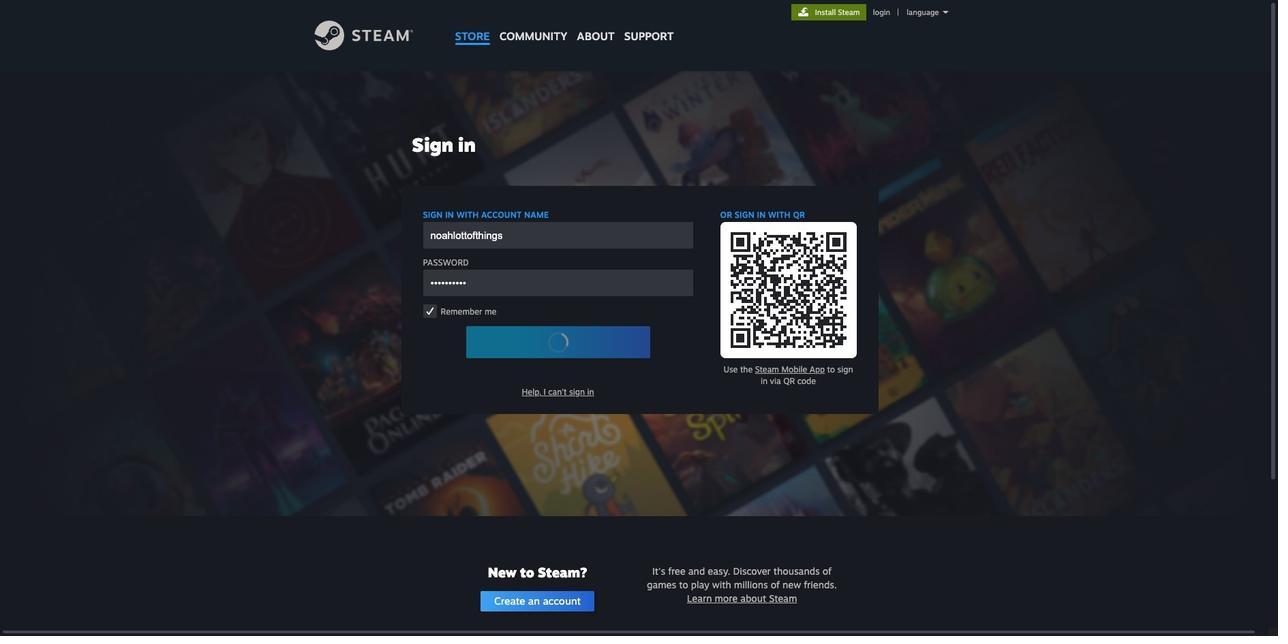 Task type: describe. For each thing, give the bounding box(es) containing it.
global menu navigation
[[450, 0, 679, 49]]

account menu navigation
[[791, 4, 955, 20]]

link to the steam homepage image
[[314, 20, 434, 50]]



Task type: vqa. For each thing, say whether or not it's contained in the screenshot.
Account Menu Navigation
yes



Task type: locate. For each thing, give the bounding box(es) containing it.
None text field
[[423, 222, 693, 249]]

None password field
[[423, 270, 693, 297]]



